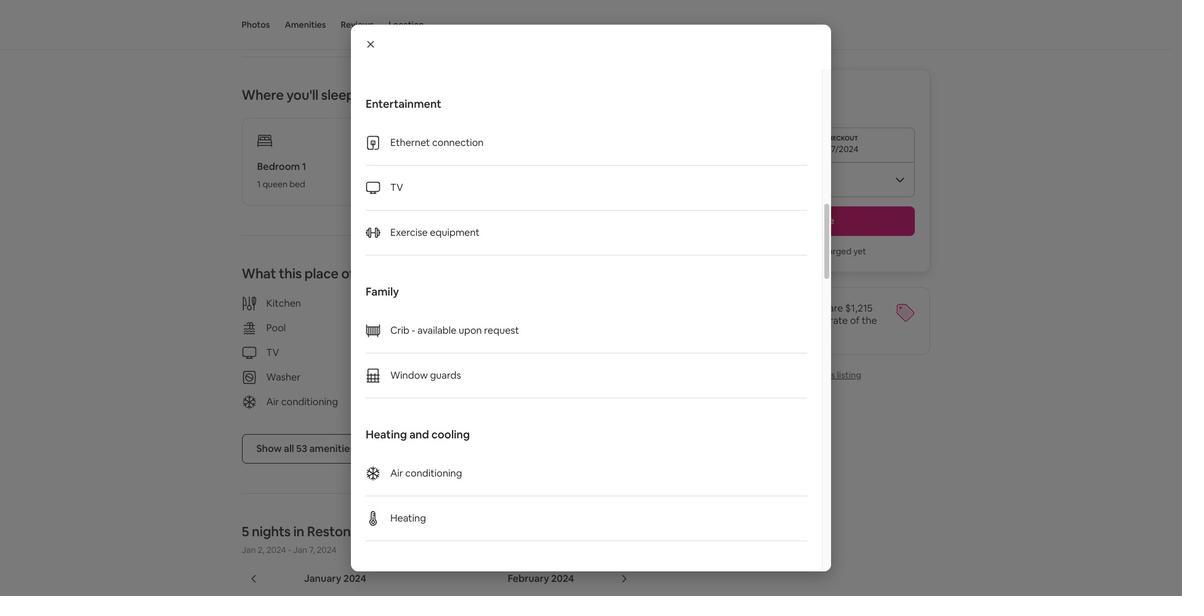 Task type: locate. For each thing, give the bounding box(es) containing it.
heating for heating and cooling
[[366, 427, 407, 441]]

2024
[[266, 544, 286, 555], [317, 544, 336, 555], [343, 572, 366, 585], [551, 572, 574, 585]]

1 horizontal spatial 1
[[302, 160, 306, 173]]

2024 right 7,
[[317, 544, 336, 555]]

0 horizontal spatial air conditioning
[[266, 395, 338, 408]]

2024 right the 2,
[[266, 544, 286, 555]]

reviews button
[[341, 0, 374, 49]]

jan left the 2,
[[242, 544, 256, 555]]

this left listing
[[820, 369, 835, 381]]

0 vertical spatial show
[[242, 14, 267, 27]]

1 horizontal spatial queen
[[400, 178, 425, 190]]

this
[[279, 265, 302, 282], [820, 369, 835, 381]]

report this listing
[[790, 369, 861, 381]]

bedroom
[[257, 160, 300, 173], [394, 160, 437, 173], [532, 160, 575, 173]]

show inside show all 53 amenities button
[[256, 442, 282, 455]]

3 bedroom from the left
[[532, 160, 575, 173]]

request
[[484, 324, 519, 337]]

0 vertical spatial conditioning
[[281, 395, 338, 408]]

1 queen from the left
[[263, 178, 288, 190]]

allowed
[[494, 321, 529, 334]]

next image
[[640, 158, 648, 165]]

last
[[717, 326, 733, 339]]

the left avg.
[[759, 314, 774, 327]]

2 list from the top
[[366, 308, 807, 398]]

2 bedroom from the left
[[394, 160, 437, 173]]

0 vertical spatial tv
[[390, 181, 403, 194]]

0 horizontal spatial bedroom
[[257, 160, 300, 173]]

bed inside bedroom 1 1 queen bed
[[289, 178, 305, 190]]

place
[[304, 265, 339, 282]]

pets allowed
[[472, 321, 529, 334]]

2 bed from the left
[[427, 178, 443, 190]]

1 horizontal spatial bed
[[427, 178, 443, 190]]

tv
[[390, 181, 403, 194], [266, 346, 279, 359]]

1 horizontal spatial bedroom
[[394, 160, 437, 173]]

queen
[[263, 178, 288, 190], [400, 178, 425, 190]]

1 horizontal spatial conditioning
[[405, 467, 462, 480]]

-
[[412, 324, 415, 337], [288, 544, 291, 555]]

1 bed from the left
[[289, 178, 305, 190]]

elevator
[[472, 346, 509, 359]]

1 horizontal spatial tv
[[390, 181, 403, 194]]

of
[[850, 314, 860, 327]]

0 vertical spatial air conditioning
[[266, 395, 338, 408]]

air down washer
[[266, 395, 279, 408]]

1/7/2024 button
[[717, 127, 915, 162]]

conditioning
[[281, 395, 338, 408], [405, 467, 462, 480]]

show
[[242, 14, 267, 27], [256, 442, 282, 455]]

queen inside bedroom 2 1 queen bed
[[400, 178, 425, 190]]

home
[[366, 570, 397, 584]]

show for show more
[[242, 14, 267, 27]]

february
[[508, 572, 549, 585]]

list containing ethernet connection
[[366, 121, 807, 256]]

january
[[304, 572, 341, 585]]

1 list from the top
[[366, 121, 807, 256]]

1 vertical spatial air
[[390, 467, 403, 480]]

all
[[284, 442, 294, 455]]

- inside list
[[412, 324, 415, 337]]

ethernet
[[390, 136, 430, 149]]

3
[[577, 160, 582, 173]]

bedroom 1 1 queen bed
[[257, 160, 306, 190]]

list containing crib - available upon request
[[366, 308, 807, 398]]

bed inside bedroom 2 1 queen bed
[[427, 178, 443, 190]]

this for report
[[820, 369, 835, 381]]

2 vertical spatial list
[[366, 451, 807, 541]]

1 bedroom from the left
[[257, 160, 300, 173]]

0 vertical spatial air
[[266, 395, 279, 408]]

1 horizontal spatial the
[[862, 314, 877, 327]]

0 horizontal spatial air
[[266, 395, 279, 408]]

1 vertical spatial conditioning
[[405, 467, 462, 480]]

- right crib
[[412, 324, 415, 337]]

list
[[366, 121, 807, 256], [366, 308, 807, 398], [366, 451, 807, 541]]

nights
[[252, 523, 291, 540]]

in
[[293, 523, 304, 540]]

air
[[266, 395, 279, 408], [390, 467, 403, 480]]

conditioning down washer
[[281, 395, 338, 408]]

safety
[[400, 570, 432, 584]]

0 vertical spatial this
[[279, 265, 302, 282]]

$1,215
[[845, 302, 873, 315]]

window
[[390, 369, 428, 382]]

the
[[759, 314, 774, 327], [862, 314, 877, 327]]

0 horizontal spatial tv
[[266, 346, 279, 359]]

bedroom for bedroom 1
[[257, 160, 300, 173]]

1 for bedroom 2
[[394, 178, 398, 190]]

3 list from the top
[[366, 451, 807, 541]]

pool
[[266, 321, 286, 334]]

0 vertical spatial -
[[412, 324, 415, 337]]

0 vertical spatial heating
[[366, 427, 407, 441]]

crib
[[390, 324, 409, 337]]

heating up safety
[[390, 512, 426, 525]]

heating left and
[[366, 427, 407, 441]]

this up kitchen
[[279, 265, 302, 282]]

bedroom inside bedroom 1 1 queen bed
[[257, 160, 300, 173]]

available
[[417, 324, 457, 337]]

1 horizontal spatial air conditioning
[[390, 467, 462, 480]]

2 queen from the left
[[400, 178, 425, 190]]

air conditioning
[[266, 395, 338, 408], [390, 467, 462, 480]]

0 horizontal spatial conditioning
[[281, 395, 338, 408]]

equipment
[[430, 226, 480, 239]]

bedroom for bedroom 2
[[394, 160, 437, 173]]

0 horizontal spatial jan
[[242, 544, 256, 555]]

1 vertical spatial air conditioning
[[390, 467, 462, 480]]

0 horizontal spatial the
[[759, 314, 774, 327]]

0 horizontal spatial -
[[288, 544, 291, 555]]

cooling
[[431, 427, 470, 441]]

where
[[242, 86, 284, 103]]

1 vertical spatial this
[[820, 369, 835, 381]]

0 horizontal spatial bed
[[289, 178, 305, 190]]

exercise equipment
[[390, 226, 480, 239]]

pets
[[472, 321, 492, 334]]

air inside what this place offers dialog
[[390, 467, 403, 480]]

bedroom inside bedroom 2 1 queen bed
[[394, 160, 437, 173]]

exercise
[[390, 226, 428, 239]]

1 vertical spatial show
[[256, 442, 282, 455]]

air conditioning down and
[[390, 467, 462, 480]]

1 inside bedroom 2 1 queen bed
[[394, 178, 398, 190]]

tv up exercise on the top left of the page
[[390, 181, 403, 194]]

1 horizontal spatial -
[[412, 324, 415, 337]]

0 horizontal spatial queen
[[263, 178, 288, 190]]

photos
[[242, 19, 270, 30]]

conditioning inside list
[[405, 467, 462, 480]]

list containing air conditioning
[[366, 451, 807, 541]]

1 vertical spatial heating
[[390, 512, 426, 525]]

1 for bedroom 1
[[257, 178, 261, 190]]

window guards
[[390, 369, 461, 382]]

1 horizontal spatial jan
[[293, 544, 307, 555]]

rate
[[830, 314, 848, 327]]

0 horizontal spatial this
[[279, 265, 302, 282]]

air conditioning down washer
[[266, 395, 338, 408]]

- left 7,
[[288, 544, 291, 555]]

location
[[389, 19, 424, 30]]

1
[[302, 160, 306, 173], [257, 178, 261, 190], [394, 178, 398, 190]]

jan
[[242, 544, 256, 555], [293, 544, 307, 555]]

january 2024
[[304, 572, 366, 585]]

you won't be charged yet
[[766, 246, 866, 257]]

queen inside bedroom 1 1 queen bed
[[263, 178, 288, 190]]

air down heating and cooling
[[390, 467, 403, 480]]

1 vertical spatial list
[[366, 308, 807, 398]]

show left all
[[256, 442, 282, 455]]

bedroom 2 1 queen bed
[[394, 160, 445, 190]]

1 jan from the left
[[242, 544, 256, 555]]

where you'll sleep
[[242, 86, 355, 103]]

2 horizontal spatial 1
[[394, 178, 398, 190]]

tv down pool
[[266, 346, 279, 359]]

- inside the 5 nights in reston jan 2, 2024 - jan 7, 2024
[[288, 544, 291, 555]]

conditioning down and
[[405, 467, 462, 480]]

0 horizontal spatial 1
[[257, 178, 261, 190]]

5
[[242, 523, 249, 540]]

2 the from the left
[[862, 314, 877, 327]]

1 horizontal spatial this
[[820, 369, 835, 381]]

jan left 7,
[[293, 544, 307, 555]]

your dates are $1,215 less than the avg. nightly rate of the last 60 days.
[[717, 302, 877, 339]]

the right of
[[862, 314, 877, 327]]

2 horizontal spatial bedroom
[[532, 160, 575, 173]]

1 vertical spatial -
[[288, 544, 291, 555]]

show all 53 amenities button
[[242, 434, 370, 464]]

reserve
[[797, 214, 835, 227]]

1 horizontal spatial air
[[390, 467, 403, 480]]

bed
[[289, 178, 305, 190], [427, 178, 443, 190]]

0 vertical spatial list
[[366, 121, 807, 256]]

heating
[[366, 427, 407, 441], [390, 512, 426, 525]]

show left more
[[242, 14, 267, 27]]



Task type: vqa. For each thing, say whether or not it's contained in the screenshot.
TV to the right
yes



Task type: describe. For each thing, give the bounding box(es) containing it.
location button
[[389, 0, 424, 49]]

and
[[409, 427, 429, 441]]

amenities
[[309, 442, 355, 455]]

tv inside list
[[390, 181, 403, 194]]

won't
[[782, 246, 804, 257]]

you'll
[[286, 86, 318, 103]]

5 nights in reston jan 2, 2024 - jan 7, 2024
[[242, 523, 351, 555]]

2024 right february
[[551, 572, 574, 585]]

bed for 2
[[427, 178, 443, 190]]

2,
[[258, 544, 265, 555]]

ethernet connection
[[390, 136, 484, 149]]

are
[[829, 302, 843, 315]]

bed for 1
[[289, 178, 305, 190]]

upon
[[459, 324, 482, 337]]

amenities button
[[285, 0, 326, 49]]

than
[[736, 314, 756, 327]]

february 2024
[[508, 572, 574, 585]]

offers
[[341, 265, 379, 282]]

show all 53 amenities
[[256, 442, 355, 455]]

2 jan from the left
[[293, 544, 307, 555]]

what
[[242, 265, 276, 282]]

1 the from the left
[[759, 314, 774, 327]]

crib - available upon request
[[390, 324, 519, 337]]

heating for heating
[[390, 512, 426, 525]]

what this place offers
[[242, 265, 379, 282]]

show for show all 53 amenities
[[256, 442, 282, 455]]

calendar application
[[227, 559, 1057, 596]]

list for family
[[366, 308, 807, 398]]

reston
[[307, 523, 351, 540]]

photos button
[[242, 0, 270, 49]]

show more button
[[242, 14, 303, 27]]

reserve button
[[717, 206, 915, 236]]

report this listing button
[[771, 369, 861, 381]]

entertainment
[[366, 97, 441, 111]]

your
[[778, 302, 799, 315]]

amenities
[[285, 19, 326, 30]]

show more
[[242, 14, 294, 27]]

list for heating and cooling
[[366, 451, 807, 541]]

53
[[296, 442, 307, 455]]

days.
[[749, 326, 772, 339]]

heating and cooling
[[366, 427, 470, 441]]

1/7/2024
[[824, 143, 858, 155]]

kitchen
[[266, 297, 301, 310]]

list for entertainment
[[366, 121, 807, 256]]

bathtub
[[472, 395, 509, 408]]

60
[[735, 326, 747, 339]]

report
[[790, 369, 818, 381]]

sleep
[[321, 86, 355, 103]]

reviews
[[341, 19, 374, 30]]

you
[[766, 246, 780, 257]]

nightly
[[797, 314, 828, 327]]

home safety
[[366, 570, 432, 584]]

queen for bedroom 2
[[400, 178, 425, 190]]

this for what
[[279, 265, 302, 282]]

family
[[366, 284, 399, 299]]

yet
[[853, 246, 866, 257]]

dates
[[801, 302, 827, 315]]

air conditioning inside list
[[390, 467, 462, 480]]

less
[[717, 314, 734, 327]]

listing
[[837, 369, 861, 381]]

charged
[[819, 246, 852, 257]]

bedroom 3
[[532, 160, 582, 173]]

1 vertical spatial tv
[[266, 346, 279, 359]]

connection
[[432, 136, 484, 149]]

what this place offers dialog
[[351, 25, 831, 596]]

washer
[[266, 371, 301, 383]]

2
[[439, 160, 445, 173]]

guards
[[430, 369, 461, 382]]

be
[[806, 246, 817, 257]]

2024 right january
[[343, 572, 366, 585]]

more
[[269, 14, 294, 27]]

queen for bedroom 1
[[263, 178, 288, 190]]

7,
[[309, 544, 315, 555]]

avg.
[[776, 314, 795, 327]]



